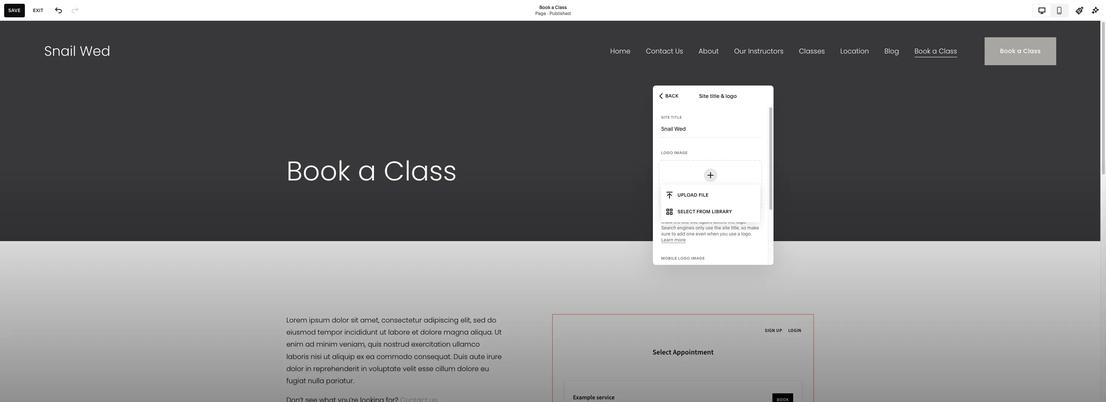 Task type: describe. For each thing, give the bounding box(es) containing it.
book a class
[[27, 196, 59, 202]]

disabled
[[94, 236, 113, 242]]

0 horizontal spatial image
[[674, 151, 688, 155]]

select from library
[[678, 209, 732, 214]]

not linked is empty
[[42, 274, 81, 280]]

pages.
[[731, 213, 746, 219]]

select from library button
[[661, 203, 760, 220]]

make
[[747, 225, 759, 231]]

mobile logo image
[[661, 256, 705, 261]]

0 horizontal spatial use
[[706, 225, 713, 231]]

title
[[671, 115, 682, 120]]

blog
[[27, 179, 38, 186]]

system
[[12, 333, 31, 339]]

to
[[672, 231, 676, 237]]

library
[[712, 209, 732, 214]]

one
[[686, 231, 695, 237]]

the down replace
[[674, 219, 681, 225]]

a for book a class
[[41, 196, 44, 202]]

not for not linked is empty
[[42, 274, 49, 280]]

select
[[678, 209, 695, 214]]

sure
[[661, 231, 671, 237]]

unless
[[63, 236, 77, 242]]

2 vertical spatial site
[[722, 225, 730, 231]]

they're
[[78, 236, 93, 242]]

save button
[[4, 4, 25, 17]]

site title & logo
[[699, 93, 737, 99]]

engines for they
[[66, 248, 83, 254]]

again,
[[699, 219, 712, 225]]

not linked
[[12, 220, 43, 228]]

appear
[[94, 242, 110, 248]]

file
[[699, 192, 709, 198]]

title,
[[731, 225, 740, 231]]

can
[[84, 248, 92, 254]]

delete
[[713, 219, 727, 225]]

logos replace the site title on all pages. to show the site title again, delete the logo. search engines only use the site title, so make sure to add one even when you use a logo. learn more
[[661, 213, 759, 243]]

1 horizontal spatial image
[[691, 256, 705, 261]]

these pages are public unless they're disabled or password-protected, but they don't appear in the navigation. search engines can also discover them.
[[12, 236, 113, 260]]

on
[[719, 213, 724, 219]]

search for protected,
[[50, 248, 65, 254]]

only
[[696, 225, 705, 231]]

back
[[665, 93, 679, 99]]

empty
[[68, 274, 81, 280]]

or
[[12, 242, 17, 248]]

0 vertical spatial title
[[710, 93, 720, 99]]

a for book a class page · published
[[551, 4, 554, 10]]

learn more link
[[661, 237, 686, 243]]

engines for site
[[677, 225, 694, 231]]

is
[[64, 274, 67, 280]]

add a new page to the "not linked" navigation group image
[[92, 220, 101, 228]]

password-
[[18, 242, 41, 248]]

from
[[697, 209, 711, 214]]

public
[[49, 236, 62, 242]]

book for book a class page · published
[[539, 4, 550, 10]]

exit
[[33, 7, 43, 13]]

you
[[720, 231, 728, 237]]

discover
[[12, 254, 31, 260]]

these
[[12, 236, 25, 242]]

system pages button
[[12, 328, 111, 344]]

book for book a class
[[27, 196, 40, 202]]

to
[[746, 213, 752, 219]]

a inside logos replace the site title on all pages. to show the site title again, delete the logo. search engines only use the site title, so make sure to add one even when you use a logo. learn more
[[738, 231, 740, 237]]

also
[[93, 248, 102, 254]]

replace
[[676, 213, 692, 219]]

page
[[535, 10, 546, 16]]

the down delete
[[714, 225, 721, 231]]

show
[[661, 219, 673, 225]]

pages
[[32, 333, 48, 339]]

even
[[696, 231, 706, 237]]

0 vertical spatial logo.
[[736, 219, 747, 225]]

published
[[549, 10, 571, 16]]

don't
[[82, 242, 93, 248]]

system pages
[[12, 333, 48, 339]]

navigation.
[[25, 248, 49, 254]]

website tools button
[[12, 345, 111, 361]]

search for show
[[661, 225, 676, 231]]



Task type: vqa. For each thing, say whether or not it's contained in the screenshot.
Navigation
no



Task type: locate. For each thing, give the bounding box(es) containing it.
1 horizontal spatial logo
[[678, 256, 690, 261]]

0 horizontal spatial site
[[661, 115, 670, 120]]

they
[[72, 242, 81, 248]]

logo.
[[736, 219, 747, 225], [741, 231, 752, 237]]

1 vertical spatial learn
[[45, 254, 57, 260]]

logo down 'site title'
[[661, 151, 673, 155]]

search
[[661, 225, 676, 231], [50, 248, 65, 254]]

learn more
[[45, 254, 69, 260]]

website
[[12, 349, 33, 356]]

0 vertical spatial learn
[[661, 237, 673, 243]]

0 vertical spatial linked
[[24, 220, 43, 228]]

site left "title"
[[661, 115, 670, 120]]

engines inside these pages are public unless they're disabled or password-protected, but they don't appear in the navigation. search engines can also discover them.
[[66, 248, 83, 254]]

more
[[674, 237, 686, 243]]

1 horizontal spatial engines
[[677, 225, 694, 231]]

blog demo
[[27, 179, 54, 186]]

a
[[551, 4, 554, 10], [41, 196, 44, 202], [738, 231, 740, 237]]

upload
[[678, 192, 698, 198]]

site up the again, at the right of page
[[701, 213, 709, 219]]

so
[[741, 225, 746, 231]]

0 horizontal spatial class
[[45, 196, 59, 202]]

site title
[[661, 115, 682, 120]]

linked up pages
[[24, 220, 43, 228]]

search inside these pages are public unless they're disabled or password-protected, but they don't appear in the navigation. search engines can also discover them.
[[50, 248, 65, 254]]

0 horizontal spatial linked
[[24, 220, 43, 228]]

version
[[12, 370, 29, 376]]

linked
[[24, 220, 43, 228], [50, 274, 63, 280]]

1 horizontal spatial use
[[729, 231, 737, 237]]

1 horizontal spatial a
[[551, 4, 554, 10]]

upload file
[[678, 192, 709, 198]]

add
[[677, 231, 685, 237]]

2 vertical spatial a
[[738, 231, 740, 237]]

title left & at the right top
[[710, 93, 720, 99]]

book
[[539, 4, 550, 10], [27, 196, 40, 202]]

the inside these pages are public unless they're disabled or password-protected, but they don't appear in the navigation. search engines can also discover them.
[[17, 248, 24, 254]]

0 vertical spatial engines
[[677, 225, 694, 231]]

1 vertical spatial class
[[45, 196, 59, 202]]

0 horizontal spatial learn
[[45, 254, 57, 260]]

the down all
[[728, 219, 735, 225]]

1 horizontal spatial site
[[701, 213, 709, 219]]

pages
[[27, 236, 40, 242]]

title left the on
[[710, 213, 718, 219]]

class inside book a class page · published
[[555, 4, 567, 10]]

use down the again, at the right of page
[[706, 225, 713, 231]]

0 vertical spatial image
[[674, 151, 688, 155]]

in
[[12, 248, 16, 254]]

exit button
[[29, 4, 48, 17]]

0 horizontal spatial logo
[[661, 151, 673, 155]]

0 horizontal spatial not
[[12, 220, 23, 228]]

2 horizontal spatial a
[[738, 231, 740, 237]]

0 vertical spatial site
[[701, 213, 709, 219]]

1 vertical spatial logo
[[678, 256, 690, 261]]

them.
[[32, 254, 44, 260]]

menu containing upload file
[[661, 185, 760, 222]]

linked for not linked is empty
[[50, 274, 63, 280]]

1 horizontal spatial linked
[[50, 274, 63, 280]]

site
[[699, 93, 709, 99], [661, 115, 670, 120]]

0 vertical spatial site
[[699, 93, 709, 99]]

class inside "button"
[[45, 196, 59, 202]]

0 vertical spatial book
[[539, 4, 550, 10]]

protected,
[[41, 242, 63, 248]]

engines down they
[[66, 248, 83, 254]]

a inside "button"
[[41, 196, 44, 202]]

logo right mobile
[[678, 256, 690, 261]]

the up the again, at the right of page
[[693, 213, 700, 219]]

image down even
[[691, 256, 705, 261]]

logo
[[726, 93, 737, 99]]

use down title,
[[729, 231, 737, 237]]

1 horizontal spatial learn
[[661, 237, 673, 243]]

not for not linked
[[12, 220, 23, 228]]

back button
[[657, 88, 681, 104]]

book inside book a class page · published
[[539, 4, 550, 10]]

book a class page · published
[[535, 4, 571, 16]]

1 horizontal spatial site
[[699, 93, 709, 99]]

more
[[58, 254, 69, 260]]

1 horizontal spatial search
[[661, 225, 676, 231]]

all
[[725, 213, 730, 219]]

not left "is"
[[42, 274, 49, 280]]

book inside the book a class "button"
[[27, 196, 40, 202]]

logo. up 'so'
[[736, 219, 747, 225]]

learn more link
[[45, 254, 69, 261]]

0 vertical spatial a
[[551, 4, 554, 10]]

site for site title
[[661, 115, 670, 120]]

1 vertical spatial site
[[661, 115, 670, 120]]

search up learn more
[[50, 248, 65, 254]]

a inside book a class page · published
[[551, 4, 554, 10]]

0 horizontal spatial engines
[[66, 248, 83, 254]]

are
[[41, 236, 48, 242]]

7.1
[[30, 370, 34, 376]]

0 vertical spatial class
[[555, 4, 567, 10]]

1 horizontal spatial class
[[555, 4, 567, 10]]

linked left "is"
[[50, 274, 63, 280]]

class
[[555, 4, 567, 10], [45, 196, 59, 202]]

0 horizontal spatial site
[[682, 219, 689, 225]]

1 horizontal spatial not
[[42, 274, 49, 280]]

site left & at the right top
[[699, 93, 709, 99]]

site up you
[[722, 225, 730, 231]]

None text field
[[661, 121, 760, 137]]

1 vertical spatial book
[[27, 196, 40, 202]]

a down title,
[[738, 231, 740, 237]]

1 vertical spatial title
[[710, 213, 718, 219]]

1 vertical spatial not
[[42, 274, 49, 280]]

1 vertical spatial engines
[[66, 248, 83, 254]]

·
[[547, 10, 548, 16]]

when
[[707, 231, 719, 237]]

the up discover
[[17, 248, 24, 254]]

learn
[[661, 237, 673, 243], [45, 254, 57, 260]]

website tools
[[12, 349, 47, 356]]

0 horizontal spatial search
[[50, 248, 65, 254]]

title up only at the bottom right of the page
[[690, 219, 698, 225]]

1 vertical spatial use
[[729, 231, 737, 237]]

0 vertical spatial use
[[706, 225, 713, 231]]

mobile
[[661, 256, 677, 261]]

upload file button
[[661, 187, 760, 203]]

&
[[721, 93, 724, 99]]

home button
[[0, 8, 37, 25]]

use
[[706, 225, 713, 231], [729, 231, 737, 237]]

1 vertical spatial a
[[41, 196, 44, 202]]

0 vertical spatial logo
[[661, 151, 673, 155]]

search down show
[[661, 225, 676, 231]]

the
[[693, 213, 700, 219], [674, 219, 681, 225], [728, 219, 735, 225], [714, 225, 721, 231], [17, 248, 24, 254]]

class for book a class page · published
[[555, 4, 567, 10]]

site down replace
[[682, 219, 689, 225]]

2 horizontal spatial site
[[722, 225, 730, 231]]

tab list
[[1033, 4, 1068, 16]]

search inside logos replace the site title on all pages. to show the site title again, delete the logo. search engines only use the site title, so make sure to add one even when you use a logo. learn more
[[661, 225, 676, 231]]

linked for not linked
[[24, 220, 43, 228]]

learn down protected,
[[45, 254, 57, 260]]

home
[[14, 14, 29, 19]]

save
[[8, 7, 21, 13]]

0 vertical spatial not
[[12, 220, 23, 228]]

class for book a class
[[45, 196, 59, 202]]

a up published
[[551, 4, 554, 10]]

book a class button
[[0, 191, 123, 207]]

1 horizontal spatial book
[[539, 4, 550, 10]]

engines inside logos replace the site title on all pages. to show the site title again, delete the logo. search engines only use the site title, so make sure to add one even when you use a logo. learn more
[[677, 225, 694, 231]]

1 vertical spatial linked
[[50, 274, 63, 280]]

demo
[[41, 180, 54, 185]]

book up ·
[[539, 4, 550, 10]]

2 vertical spatial title
[[690, 219, 698, 225]]

class up published
[[555, 4, 567, 10]]

not up these
[[12, 220, 23, 228]]

logos
[[661, 213, 675, 219]]

class down demo
[[45, 196, 59, 202]]

engines up add
[[677, 225, 694, 231]]

not
[[12, 220, 23, 228], [42, 274, 49, 280]]

logo
[[661, 151, 673, 155], [678, 256, 690, 261]]

menu
[[661, 185, 760, 222]]

0 horizontal spatial book
[[27, 196, 40, 202]]

utilities
[[12, 317, 34, 325]]

1 vertical spatial site
[[682, 219, 689, 225]]

a down blog demo
[[41, 196, 44, 202]]

learn inside logos replace the site title on all pages. to show the site title again, delete the logo. search engines only use the site title, so make sure to add one even when you use a logo. learn more
[[661, 237, 673, 243]]

1 vertical spatial image
[[691, 256, 705, 261]]

tools
[[34, 349, 47, 356]]

site for site title & logo
[[699, 93, 709, 99]]

0 horizontal spatial a
[[41, 196, 44, 202]]

logo image
[[661, 151, 688, 155]]

engines
[[677, 225, 694, 231], [66, 248, 83, 254]]

image down "title"
[[674, 151, 688, 155]]

book down blog at the top left of page
[[27, 196, 40, 202]]

logo. down 'so'
[[741, 231, 752, 237]]

1 vertical spatial search
[[50, 248, 65, 254]]

0 vertical spatial search
[[661, 225, 676, 231]]

version 7.1
[[12, 370, 34, 376]]

title
[[710, 93, 720, 99], [710, 213, 718, 219], [690, 219, 698, 225]]

image
[[674, 151, 688, 155], [691, 256, 705, 261]]

learn down sure
[[661, 237, 673, 243]]

1 vertical spatial logo.
[[741, 231, 752, 237]]

but
[[64, 242, 71, 248]]



